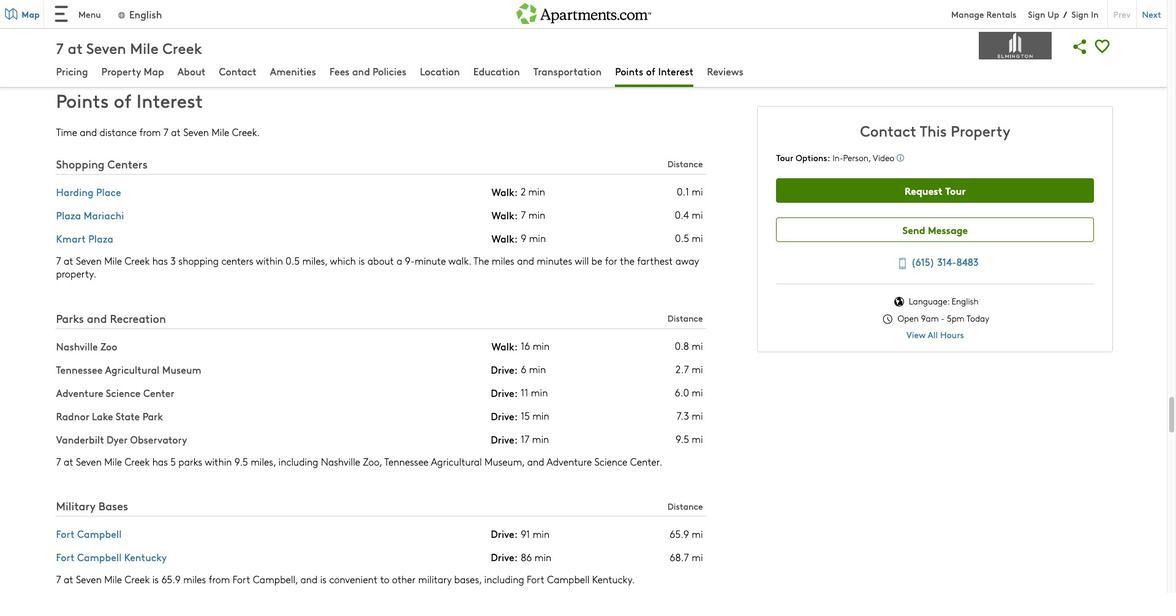 Task type: vqa. For each thing, say whether or not it's contained in the screenshot.


Task type: describe. For each thing, give the bounding box(es) containing it.
location button
[[420, 64, 460, 80]]

amenities
[[270, 64, 316, 78]]

miles inside 7 at seven mile creek has 3 shopping centers within 0.5 miles, which is about a 9-minute walk. the miles and minutes will be for the farthest away property.
[[492, 254, 515, 267]]

tour inside "button"
[[946, 183, 966, 197]]

drive: 15 min
[[491, 409, 550, 423]]

0 horizontal spatial miles,
[[251, 455, 276, 468]]

1 vertical spatial 9.5
[[235, 455, 248, 468]]

minutes
[[537, 254, 573, 267]]

mi for walk: 7 min
[[692, 209, 703, 221]]

more information image
[[897, 154, 904, 162]]

you
[[68, 13, 83, 26]]

0 vertical spatial 0.5
[[675, 232, 689, 245]]

mi for drive: 17 min
[[692, 433, 703, 446]]

0 horizontal spatial miles
[[183, 573, 206, 586]]

0 horizontal spatial to
[[150, 13, 159, 26]]

0 horizontal spatial including
[[279, 455, 318, 468]]

education
[[474, 64, 520, 78]]

drive: for adventure science center
[[491, 386, 518, 399]]

0.5 mi
[[675, 232, 703, 245]]

walk.
[[449, 254, 471, 267]]

1 vertical spatial plaza
[[88, 232, 113, 245]]

vanderbilt dyer observatory
[[56, 432, 187, 446]]

(615)
[[911, 255, 935, 268]]

at right distance in the top left of the page
[[171, 126, 181, 139]]

0 horizontal spatial science
[[106, 386, 141, 399]]

and inside fees and policies button
[[352, 64, 370, 78]]

drive: for tennessee agricultural museum
[[491, 363, 518, 376]]

seven for 7 at seven mile creek
[[86, 37, 126, 57]]

museum,
[[485, 455, 525, 468]]

farthest
[[637, 254, 673, 267]]

2 sign from the left
[[1072, 8, 1089, 20]]

by
[[130, 59, 141, 73]]

1 horizontal spatial 65.9
[[670, 528, 689, 540]]

7 for 7 at seven mile creek is 65.9 miles from fort campbell, and is convenient to other military bases, including fort campbell kentucky.
[[56, 573, 61, 586]]

might
[[86, 13, 112, 26]]

seven for 7 at seven mile creek is 65.9 miles from fort campbell, and is convenient to other military bases, including fort campbell kentucky.
[[76, 573, 102, 586]]

4 walk: from the top
[[492, 339, 518, 353]]

manage rentals link
[[952, 8, 1029, 20]]

map inside button
[[144, 64, 164, 78]]

distance for parks and recreation
[[668, 312, 703, 324]]

1 horizontal spatial agricultural
[[431, 455, 482, 468]]

businesses:
[[633, 13, 686, 27]]

able
[[128, 13, 147, 26]]

distance for shopping centers
[[668, 158, 703, 170]]

military
[[418, 573, 452, 586]]

and inside 7 at seven mile creek has 3 shopping centers within 0.5 miles, which is about a 9-minute walk. the miles and minutes will be for the farthest away property.
[[517, 254, 534, 267]]

7.3 mi
[[677, 409, 703, 422]]

1 horizontal spatial tennessee
[[384, 455, 429, 468]]

campbell,
[[253, 573, 298, 586]]

6.0
[[675, 386, 689, 399]]

walk: 7 min
[[492, 208, 546, 222]]

and down 17 in the bottom of the page
[[527, 455, 544, 468]]

next
[[1143, 8, 1162, 20]]

68.7 mi
[[670, 551, 703, 564]]

be inside 7 at seven mile creek has 3 shopping centers within 0.5 miles, which is about a 9-minute walk. the miles and minutes will be for the farthest away property.
[[592, 254, 603, 267]]

creek for 7 at seven mile creek has 3 shopping centers within 0.5 miles, which is about a 9-minute walk. the miles and minutes will be for the farthest away property.
[[125, 254, 150, 267]]

mile for 7 at seven mile creek has 5 parks within 9.5 miles, including nashville zoo, tennessee agricultural museum, and adventure science center.
[[104, 455, 122, 468]]

mile for 7 at seven mile creek has 3 shopping centers within 0.5 miles, which is about a 9-minute walk. the miles and minutes will be for the farthest away property.
[[104, 254, 122, 267]]

0 vertical spatial english
[[129, 7, 162, 21]]

share listing image
[[1070, 36, 1092, 58]]

for inside 7 at seven mile creek has 3 shopping centers within 0.5 miles, which is about a 9-minute walk. the miles and minutes will be for the farthest away property.
[[605, 254, 618, 267]]

convenient
[[329, 573, 378, 586]]

min for drive: 11 min
[[531, 386, 548, 399]]

contact for contact button
[[219, 64, 257, 78]]

min for drive: 91 min
[[533, 528, 550, 540]]

contact button
[[219, 64, 257, 80]]

91
[[521, 528, 530, 540]]

contact for contact this property
[[861, 120, 917, 140]]

property.
[[56, 267, 96, 280]]

bike
[[265, 13, 282, 26]]

1 horizontal spatial property
[[951, 120, 1011, 140]]

at for 7 at seven mile creek is 65.9 miles from fort campbell, and is convenient to other military bases, including fort campbell kentucky.
[[64, 573, 73, 586]]

0 vertical spatial tennessee
[[56, 363, 103, 376]]

harding
[[56, 185, 94, 198]]

airport:
[[517, 13, 552, 27]]

dyer
[[107, 432, 128, 446]]

car
[[189, 26, 203, 39]]

17
[[521, 433, 530, 446]]

english link
[[117, 7, 162, 21]]

centers
[[108, 156, 148, 171]]

mile left creek. on the top left
[[212, 126, 229, 139]]

1 vertical spatial including
[[484, 573, 524, 586]]

in-
[[833, 152, 844, 164]]

you'll
[[68, 26, 90, 39]]

0 horizontal spatial your
[[167, 26, 186, 39]]

plaza mariachi
[[56, 208, 124, 222]]

min for walk: 16 min
[[533, 340, 550, 352]]

which
[[330, 254, 356, 267]]

about
[[178, 64, 206, 78]]

1 vertical spatial points of interest
[[56, 88, 203, 113]]

min for drive: 86 min
[[535, 551, 552, 564]]

0 horizontal spatial points
[[56, 88, 109, 113]]

1 sign from the left
[[1029, 8, 1046, 20]]

in
[[285, 13, 293, 26]]

businesses: active
[[633, 13, 686, 40]]

drive: for radnor lake state park
[[491, 409, 518, 423]]

scores provided by
[[56, 59, 144, 73]]

fort down military
[[56, 527, 75, 541]]

2 horizontal spatial to
[[380, 573, 390, 586]]

of inside button
[[646, 64, 656, 78]]

points inside button
[[615, 64, 644, 78]]

0.1 mi
[[677, 185, 703, 198]]

walk: 2 min
[[492, 185, 545, 198]]

fort campbell
[[56, 527, 122, 541]]

16
[[521, 340, 530, 352]]

minute
[[415, 254, 446, 267]]

kmart plaza link
[[56, 232, 113, 245]]

active for businesses:
[[633, 27, 661, 40]]

314-
[[938, 255, 957, 268]]

7 at seven mile creek
[[56, 37, 202, 57]]

walk
[[144, 59, 167, 73]]

drive: 11 min
[[491, 386, 548, 399]]

bases,
[[454, 573, 482, 586]]

0 horizontal spatial adventure
[[56, 386, 103, 399]]

1 vertical spatial adventure
[[547, 455, 592, 468]]

7 at seven mile creek is 65.9 miles from fort campbell, and is convenient to other military bases, including fort campbell kentucky.
[[56, 573, 635, 586]]

7 for 7 at seven mile creek has 3 shopping centers within 0.5 miles, which is about a 9-minute walk. the miles and minutes will be for the farthest away property.
[[56, 254, 61, 267]]

0 vertical spatial map
[[22, 8, 40, 20]]

6 drive: from the top
[[491, 550, 518, 564]]

has for shopping centers
[[152, 254, 168, 267]]

7 right distance in the top left of the page
[[163, 126, 169, 139]]

within inside 7 at seven mile creek has 3 shopping centers within 0.5 miles, which is about a 9-minute walk. the miles and minutes will be for the farthest away property.
[[256, 254, 283, 267]]

about
[[368, 254, 394, 267]]

min for walk: 7 min
[[529, 209, 546, 221]]

6.0 mi
[[675, 386, 703, 399]]

0 vertical spatial nashville
[[56, 339, 98, 353]]

min for walk: 2 min
[[529, 185, 545, 198]]

in
[[1091, 8, 1099, 20]]

and right campbell,
[[301, 573, 318, 586]]

this
[[295, 13, 311, 26]]

creek for 7 at seven mile creek is 65.9 miles from fort campbell, and is convenient to other military bases, including fort campbell kentucky.
[[125, 573, 150, 586]]

policies
[[373, 64, 407, 78]]

kmart plaza
[[56, 232, 113, 245]]

seven for 7 at seven mile creek has 3 shopping centers within 0.5 miles, which is about a 9-minute walk. the miles and minutes will be for the farthest away property.
[[76, 254, 102, 267]]

1 horizontal spatial nashville
[[321, 455, 360, 468]]

7 at seven mile creek has 3 shopping centers within 0.5 miles, which is about a 9-minute walk. the miles and minutes will be for the farthest away property.
[[56, 254, 699, 280]]

7 for 7 at seven mile creek
[[56, 37, 64, 57]]

walk score button
[[144, 59, 208, 73]]

rentals
[[987, 8, 1017, 20]]

0 horizontal spatial within
[[205, 455, 232, 468]]

7 inside walk: 7 min
[[521, 209, 526, 221]]

walk: 9 min
[[492, 232, 546, 245]]

kentucky
[[124, 550, 167, 564]]

walk: for harding place
[[492, 185, 518, 198]]

want
[[142, 26, 164, 39]]

campbell for fort campbell kentucky
[[77, 550, 122, 564]]

0 vertical spatial from
[[139, 126, 161, 139]]

will
[[575, 254, 589, 267]]

min for drive: 15 min
[[533, 409, 550, 422]]

tennessee agricultural museum
[[56, 363, 201, 376]]

0 horizontal spatial plaza
[[56, 208, 81, 222]]

campbell for fort campbell
[[77, 527, 122, 541]]

fort left campbell,
[[233, 573, 250, 586]]

property map button
[[101, 64, 164, 80]]

1 horizontal spatial your
[[243, 13, 262, 26]]

(615) 314-8483
[[911, 255, 979, 268]]

7 for 7 at seven mile creek has 5 parks within 9.5 miles, including nashville zoo, tennessee agricultural museum, and adventure science center.
[[56, 455, 61, 468]]

send
[[903, 222, 926, 236]]

bases
[[98, 498, 128, 514]]

radnor lake state park
[[56, 409, 163, 423]]

tour options: in-person,
[[777, 151, 873, 164]]

pricing button
[[56, 64, 88, 80]]

at for 7 at seven mile creek
[[68, 37, 83, 57]]



Task type: locate. For each thing, give the bounding box(es) containing it.
and down the 9
[[517, 254, 534, 267]]

0 horizontal spatial of
[[114, 88, 132, 113]]

fees and policies
[[330, 64, 407, 78]]

most
[[93, 26, 116, 39], [220, 26, 243, 39]]

mi right the 6.0
[[692, 386, 703, 399]]

1 horizontal spatial science
[[595, 455, 628, 468]]

min for drive: 6 min
[[529, 363, 546, 376]]

english up want
[[129, 7, 162, 21]]

harding place link
[[56, 185, 121, 198]]

this
[[920, 120, 947, 140]]

seven inside 7 at seven mile creek has 3 shopping centers within 0.5 miles, which is about a 9-minute walk. the miles and minutes will be for the farthest away property.
[[76, 254, 102, 267]]

is
[[359, 254, 365, 267], [152, 573, 159, 586], [320, 573, 327, 586]]

2 horizontal spatial active
[[633, 27, 661, 40]]

1 horizontal spatial points of interest
[[615, 64, 694, 78]]

at down vanderbilt
[[64, 455, 73, 468]]

1 vertical spatial campbell
[[77, 550, 122, 564]]

distance up 0.8
[[668, 312, 703, 324]]

86
[[521, 551, 532, 564]]

property inside button
[[101, 64, 141, 78]]

creek for 7 at seven mile creek
[[163, 37, 202, 57]]

seven for 7 at seven mile creek has 5 parks within 9.5 miles, including nashville zoo, tennessee agricultural museum, and adventure science center.
[[76, 455, 102, 468]]

1 walk: from the top
[[492, 185, 518, 198]]

plaza up kmart
[[56, 208, 81, 222]]

points
[[615, 64, 644, 78], [56, 88, 109, 113]]

1 vertical spatial tour
[[946, 183, 966, 197]]

points down pricing button
[[56, 88, 109, 113]]

mi right 0.4
[[692, 209, 703, 221]]

1 vertical spatial agricultural
[[431, 455, 482, 468]]

7 mi from the top
[[692, 409, 703, 422]]

mi for drive: 91 min
[[692, 528, 703, 540]]

contact down the errands.
[[219, 64, 257, 78]]

points of interest down "property map" button
[[56, 88, 203, 113]]

map left you
[[22, 8, 40, 20]]

0 vertical spatial interest
[[658, 64, 694, 78]]

0 horizontal spatial most
[[93, 26, 116, 39]]

2 horizontal spatial is
[[359, 254, 365, 267]]

drive: left 6
[[491, 363, 518, 376]]

0 horizontal spatial 9.5
[[235, 455, 248, 468]]

interest down 'walk score' on the left of the page
[[137, 88, 203, 113]]

7 down "fort campbell" 'link'
[[56, 573, 61, 586]]

0 vertical spatial for
[[205, 26, 218, 39]]

mi up away
[[692, 232, 703, 245]]

0 vertical spatial property
[[101, 64, 141, 78]]

agricultural left museum,
[[431, 455, 482, 468]]

airport: active
[[517, 13, 552, 40]]

howloud
[[232, 59, 275, 73]]

1 vertical spatial points
[[56, 88, 109, 113]]

for left the
[[605, 254, 618, 267]]

tennessee
[[56, 363, 103, 376], [384, 455, 429, 468]]

of
[[646, 64, 656, 78], [114, 88, 132, 113]]

0 horizontal spatial nashville
[[56, 339, 98, 353]]

3 drive: from the top
[[491, 409, 518, 423]]

0.5 up away
[[675, 232, 689, 245]]

education button
[[474, 64, 520, 80]]

0 horizontal spatial tour
[[777, 151, 794, 164]]

from right distance in the top left of the page
[[139, 126, 161, 139]]

points of interest down businesses: active
[[615, 64, 694, 78]]

away
[[676, 254, 699, 267]]

person,
[[844, 152, 871, 164]]

walk: left 16
[[492, 339, 518, 353]]

2 distance from the top
[[668, 312, 703, 324]]

distance up 65.9 mi at the right bottom
[[668, 500, 703, 512]]

tour
[[777, 151, 794, 164], [946, 183, 966, 197]]

min right the 9
[[529, 232, 546, 245]]

active inside 'traffic: active'
[[403, 27, 430, 40]]

1 distance from the top
[[668, 158, 703, 170]]

mi for drive: 86 min
[[692, 551, 703, 564]]

open
[[898, 313, 919, 324]]

send message
[[903, 222, 968, 236]]

fort campbell link
[[56, 527, 122, 541]]

min inside drive: 15 min
[[533, 409, 550, 422]]

active up points of interest button
[[633, 27, 661, 40]]

state
[[116, 409, 140, 423]]

at down fort campbell kentucky link
[[64, 573, 73, 586]]

parks and recreation
[[56, 310, 166, 326]]

fort down 86
[[527, 573, 545, 586]]

mi right 0.8
[[692, 340, 703, 352]]

for
[[205, 26, 218, 39], [605, 254, 618, 267]]

0 horizontal spatial english
[[129, 7, 162, 21]]

creek for 7 at seven mile creek has 5 parks within 9.5 miles, including nashville zoo, tennessee agricultural museum, and adventure science center.
[[125, 455, 150, 468]]

plaza
[[56, 208, 81, 222], [88, 232, 113, 245]]

nashville down parks at the left bottom of page
[[56, 339, 98, 353]]

most down menu at the left top of page
[[93, 26, 116, 39]]

the
[[474, 254, 489, 267]]

1 vertical spatial property
[[951, 120, 1011, 140]]

zoo,
[[363, 455, 382, 468]]

walk: down walk: 2 min
[[492, 208, 518, 222]]

mile down dyer
[[104, 455, 122, 468]]

most left the errands.
[[220, 26, 243, 39]]

traffic: active
[[403, 13, 436, 40]]

1 has from the top
[[152, 254, 168, 267]]

miles, inside 7 at seven mile creek has 3 shopping centers within 0.5 miles, which is about a 9-minute walk. the miles and minutes will be for the farthest away property.
[[302, 254, 328, 267]]

3 mi from the top
[[692, 232, 703, 245]]

other
[[392, 573, 416, 586]]

mi right 2.7
[[692, 363, 703, 376]]

1 horizontal spatial adventure
[[547, 455, 592, 468]]

fort down "fort campbell" 'link'
[[56, 550, 75, 564]]

0 horizontal spatial property
[[101, 64, 141, 78]]

1 vertical spatial tennessee
[[384, 455, 429, 468]]

1 horizontal spatial for
[[605, 254, 618, 267]]

plaza down mariachi
[[88, 232, 113, 245]]

1 vertical spatial nashville
[[321, 455, 360, 468]]

9 mi from the top
[[692, 528, 703, 540]]

property map
[[101, 64, 164, 78]]

2 active from the left
[[517, 27, 544, 40]]

drive: 17 min
[[491, 432, 549, 446]]

1 horizontal spatial miles,
[[302, 254, 328, 267]]

min right 11
[[531, 386, 548, 399]]

65.9 down kentucky
[[161, 573, 181, 586]]

0 vertical spatial be
[[115, 13, 126, 26]]

0 vertical spatial 9.5
[[676, 433, 689, 446]]

active inside airport: active
[[517, 27, 544, 40]]

3 walk: from the top
[[492, 232, 518, 245]]

1 vertical spatial 0.5
[[286, 254, 300, 267]]

walk: 16 min
[[492, 339, 550, 353]]

1 horizontal spatial map
[[144, 64, 164, 78]]

museum
[[162, 363, 201, 376]]

sign left "in"
[[1072, 8, 1089, 20]]

1 active from the left
[[403, 27, 430, 40]]

reviews
[[707, 64, 744, 78]]

vanderbilt
[[56, 432, 104, 446]]

seven left creek. on the top left
[[183, 126, 209, 139]]

1 horizontal spatial sign
[[1072, 8, 1089, 20]]

9.5 mi
[[676, 433, 703, 446]]

3 distance from the top
[[668, 500, 703, 512]]

sign left up
[[1029, 8, 1046, 20]]

1 horizontal spatial interest
[[658, 64, 694, 78]]

within right parks
[[205, 455, 232, 468]]

1 horizontal spatial 0.5
[[675, 232, 689, 245]]

miles,
[[302, 254, 328, 267], [251, 455, 276, 468]]

0 horizontal spatial for
[[205, 26, 218, 39]]

and right time
[[80, 126, 97, 139]]

creek.
[[232, 126, 260, 139]]

parks
[[179, 455, 202, 468]]

0 horizontal spatial 0.5
[[286, 254, 300, 267]]

fort campbell kentucky
[[56, 550, 167, 564]]

adventure up radnor
[[56, 386, 103, 399]]

walk: for plaza mariachi
[[492, 208, 518, 222]]

6
[[521, 363, 527, 376]]

drive: for vanderbilt dyer observatory
[[491, 432, 518, 446]]

0 vertical spatial agricultural
[[105, 363, 160, 376]]

zoo
[[100, 339, 117, 353]]

min inside drive: 6 min
[[529, 363, 546, 376]]

min right 16
[[533, 340, 550, 352]]

0.8 mi
[[675, 340, 703, 352]]

2 mi from the top
[[692, 209, 703, 221]]

0 horizontal spatial interest
[[137, 88, 203, 113]]

request tour button
[[777, 178, 1095, 203]]

scores
[[56, 59, 85, 73]]

creek up score
[[163, 37, 202, 57]]

0 vertical spatial miles,
[[302, 254, 328, 267]]

5 drive: from the top
[[491, 527, 518, 541]]

active inside businesses: active
[[633, 27, 661, 40]]

1 vertical spatial miles
[[183, 573, 206, 586]]

within right centers
[[256, 254, 283, 267]]

0 horizontal spatial map
[[22, 8, 40, 20]]

7 down kmart
[[56, 254, 61, 267]]

1 vertical spatial miles,
[[251, 455, 276, 468]]

0 vertical spatial campbell
[[77, 527, 122, 541]]

be
[[115, 13, 126, 26], [592, 254, 603, 267]]

drive: 91 min
[[491, 527, 550, 541]]

mi for drive: 6 min
[[692, 363, 703, 376]]

2 most from the left
[[220, 26, 243, 39]]

tour left options:
[[777, 151, 794, 164]]

manage
[[952, 8, 985, 20]]

min inside "drive: 11 min"
[[531, 386, 548, 399]]

open 9am - 5pm today
[[896, 313, 990, 324]]

min inside the walk: 16 min
[[533, 340, 550, 352]]

your left "car"
[[167, 26, 186, 39]]

kmart
[[56, 232, 86, 245]]

active up location
[[403, 27, 430, 40]]

min right 86
[[535, 551, 552, 564]]

at for 7 at seven mile creek has 5 parks within 9.5 miles, including nashville zoo, tennessee agricultural museum, and adventure science center.
[[64, 455, 73, 468]]

1 vertical spatial contact
[[861, 120, 917, 140]]

language:
[[909, 295, 950, 307]]

tour right request
[[946, 183, 966, 197]]

options:
[[796, 151, 831, 164]]

1 horizontal spatial including
[[484, 573, 524, 586]]

6 mi from the top
[[692, 386, 703, 399]]

contact up video
[[861, 120, 917, 140]]

-
[[941, 313, 945, 324]]

1 horizontal spatial is
[[320, 573, 327, 586]]

place
[[96, 185, 121, 198]]

1 horizontal spatial be
[[592, 254, 603, 267]]

drive: left the 91
[[491, 527, 518, 541]]

1 horizontal spatial to
[[212, 13, 221, 26]]

2.7
[[676, 363, 689, 376]]

7 inside 7 at seven mile creek has 3 shopping centers within 0.5 miles, which is about a 9-minute walk. the miles and minutes will be for the farthest away property.
[[56, 254, 61, 267]]

1 vertical spatial interest
[[137, 88, 203, 113]]

amenities button
[[270, 64, 316, 80]]

distance
[[668, 158, 703, 170], [668, 312, 703, 324], [668, 500, 703, 512]]

for right "car"
[[205, 26, 218, 39]]

to left other
[[380, 573, 390, 586]]

mi for walk: 16 min
[[692, 340, 703, 352]]

mi for walk: 2 min
[[692, 185, 703, 198]]

fort campbell kentucky link
[[56, 550, 167, 564]]

errands.
[[245, 26, 281, 39]]

min inside walk: 7 min
[[529, 209, 546, 221]]

has inside 7 at seven mile creek has 3 shopping centers within 0.5 miles, which is about a 9-minute walk. the miles and minutes will be for the farthest away property.
[[152, 254, 168, 267]]

1 vertical spatial map
[[144, 64, 164, 78]]

1 mi from the top
[[692, 185, 703, 198]]

1 vertical spatial english
[[952, 295, 979, 307]]

9.5 down 7.3
[[676, 433, 689, 446]]

points down businesses: active
[[615, 64, 644, 78]]

1 vertical spatial science
[[595, 455, 628, 468]]

10 mi from the top
[[692, 551, 703, 564]]

0 horizontal spatial contact
[[219, 64, 257, 78]]

mi for walk: 9 min
[[692, 232, 703, 245]]

and right fees
[[352, 64, 370, 78]]

science up the "state"
[[106, 386, 141, 399]]

1 vertical spatial of
[[114, 88, 132, 113]]

active for traffic:
[[403, 27, 430, 40]]

min right the 2
[[529, 185, 545, 198]]

0.4
[[675, 209, 689, 221]]

is left convenient
[[320, 573, 327, 586]]

seven up provided
[[86, 37, 126, 57]]

at
[[68, 37, 83, 57], [171, 126, 181, 139], [64, 254, 73, 267], [64, 455, 73, 468], [64, 573, 73, 586]]

15
[[521, 409, 530, 422]]

campbell down fort campbell on the bottom of the page
[[77, 550, 122, 564]]

interest inside button
[[658, 64, 694, 78]]

min for drive: 17 min
[[532, 433, 549, 446]]

0 vertical spatial distance
[[668, 158, 703, 170]]

/
[[1064, 8, 1068, 20]]

0 vertical spatial within
[[256, 254, 283, 267]]

1 horizontal spatial tour
[[946, 183, 966, 197]]

mi for drive: 11 min
[[692, 386, 703, 399]]

0 vertical spatial tour
[[777, 151, 794, 164]]

1 vertical spatial be
[[592, 254, 603, 267]]

has left the 5
[[152, 455, 168, 468]]

0 vertical spatial adventure
[[56, 386, 103, 399]]

0 horizontal spatial sign
[[1029, 8, 1046, 20]]

today
[[967, 313, 990, 324]]

0 vertical spatial including
[[279, 455, 318, 468]]

at inside 7 at seven mile creek has 3 shopping centers within 0.5 miles, which is about a 9-minute walk. the miles and minutes will be for the farthest away property.
[[64, 254, 73, 267]]

65.9 up 68.7
[[670, 528, 689, 540]]

1 vertical spatial has
[[152, 455, 168, 468]]

2 vertical spatial campbell
[[547, 573, 590, 586]]

tennessee down nashville zoo
[[56, 363, 103, 376]]

0 horizontal spatial from
[[139, 126, 161, 139]]

is inside 7 at seven mile creek has 3 shopping centers within 0.5 miles, which is about a 9-minute walk. the miles and minutes will be for the farthest away property.
[[359, 254, 365, 267]]

creek down kentucky
[[125, 573, 150, 586]]

2 has from the top
[[152, 455, 168, 468]]

min for walk: 9 min
[[529, 232, 546, 245]]

walk: for kmart plaza
[[492, 232, 518, 245]]

0 vertical spatial miles
[[492, 254, 515, 267]]

1 drive: from the top
[[491, 363, 518, 376]]

sign in link
[[1072, 8, 1099, 20]]

mile up by
[[130, 37, 159, 57]]

2 drive: from the top
[[491, 386, 518, 399]]

mile inside 7 at seven mile creek has 3 shopping centers within 0.5 miles, which is about a 9-minute walk. the miles and minutes will be for the farthest away property.
[[104, 254, 122, 267]]

0 horizontal spatial be
[[115, 13, 126, 26]]

2 walk: from the top
[[492, 208, 518, 222]]

has for parks and recreation
[[152, 455, 168, 468]]

and right parks at the left bottom of page
[[87, 310, 107, 326]]

military
[[56, 498, 95, 514]]

map link
[[0, 0, 44, 28]]

min inside drive: 17 min
[[532, 433, 549, 446]]

english up 5pm
[[952, 295, 979, 307]]

has left 3
[[152, 254, 168, 267]]

mi for drive: 15 min
[[692, 409, 703, 422]]

active up education
[[517, 27, 544, 40]]

4 drive: from the top
[[491, 432, 518, 446]]

1 vertical spatial within
[[205, 455, 232, 468]]

apartments.com logo image
[[516, 0, 651, 24]]

at for 7 at seven mile creek has 3 shopping centers within 0.5 miles, which is about a 9-minute walk. the miles and minutes will be for the farthest away property.
[[64, 254, 73, 267]]

min inside walk: 9 min
[[529, 232, 546, 245]]

1 horizontal spatial within
[[256, 254, 283, 267]]

min inside drive: 86 min
[[535, 551, 552, 564]]

campbell up fort campbell kentucky link
[[77, 527, 122, 541]]

plaza mariachi link
[[56, 208, 124, 222]]

4 mi from the top
[[692, 340, 703, 352]]

0.5 left the which
[[286, 254, 300, 267]]

property management company logo image
[[979, 32, 1052, 59]]

0 horizontal spatial is
[[152, 573, 159, 586]]

agricultural up adventure science center
[[105, 363, 160, 376]]

drive: left 11
[[491, 386, 518, 399]]

be inside you might be able to find places to ride your bike in this area, but you'll most likely want your car for most errands.
[[115, 13, 126, 26]]

adventure science center
[[56, 386, 174, 399]]

3 active from the left
[[633, 27, 661, 40]]

1 vertical spatial 65.9
[[161, 573, 181, 586]]

active for airport:
[[517, 27, 544, 40]]

walk: left the 2
[[492, 185, 518, 198]]

1 most from the left
[[93, 26, 116, 39]]

0 vertical spatial contact
[[219, 64, 257, 78]]

1 horizontal spatial contact
[[861, 120, 917, 140]]

the
[[620, 254, 635, 267]]

9am
[[921, 313, 939, 324]]

1 horizontal spatial plaza
[[88, 232, 113, 245]]

0 vertical spatial plaza
[[56, 208, 81, 222]]

map right by
[[144, 64, 164, 78]]

of down "property map" button
[[114, 88, 132, 113]]

of down businesses: active
[[646, 64, 656, 78]]

location
[[420, 64, 460, 78]]

english
[[129, 7, 162, 21], [952, 295, 979, 307]]

mi right 68.7
[[692, 551, 703, 564]]

distance for military bases
[[668, 500, 703, 512]]

7 down vanderbilt
[[56, 455, 61, 468]]

9.5 right parks
[[235, 455, 248, 468]]

min inside drive: 91 min
[[533, 528, 550, 540]]

mile for 7 at seven mile creek
[[130, 37, 159, 57]]

0 horizontal spatial 65.9
[[161, 573, 181, 586]]

tennessee right zoo,
[[384, 455, 429, 468]]

1 vertical spatial from
[[209, 573, 230, 586]]

creek inside 7 at seven mile creek has 3 shopping centers within 0.5 miles, which is about a 9-minute walk. the miles and minutes will be for the farthest away property.
[[125, 254, 150, 267]]

1 vertical spatial distance
[[668, 312, 703, 324]]

min right 6
[[529, 363, 546, 376]]

creek left 3
[[125, 254, 150, 267]]

property
[[101, 64, 141, 78], [951, 120, 1011, 140]]

mile
[[130, 37, 159, 57], [212, 126, 229, 139], [104, 254, 122, 267], [104, 455, 122, 468], [104, 573, 122, 586]]

seven down the kmart plaza link
[[76, 254, 102, 267]]

mariachi
[[84, 208, 124, 222]]

7 down the 2
[[521, 209, 526, 221]]

1 horizontal spatial points
[[615, 64, 644, 78]]

0 vertical spatial science
[[106, 386, 141, 399]]

view
[[907, 329, 926, 341]]

distance
[[100, 126, 137, 139]]

nashville left zoo,
[[321, 455, 360, 468]]

0.5
[[675, 232, 689, 245], [286, 254, 300, 267]]

drive: left 15
[[491, 409, 518, 423]]

1 horizontal spatial 9.5
[[676, 433, 689, 446]]

pricing
[[56, 64, 88, 78]]

mile down fort campbell kentucky
[[104, 573, 122, 586]]

send message button
[[777, 218, 1095, 242]]

walk: left the 9
[[492, 232, 518, 245]]

0 vertical spatial of
[[646, 64, 656, 78]]

0 horizontal spatial tennessee
[[56, 363, 103, 376]]

creek down the vanderbilt dyer observatory
[[125, 455, 150, 468]]

and right about
[[209, 59, 229, 73]]

0 vertical spatial points
[[615, 64, 644, 78]]

5 mi from the top
[[692, 363, 703, 376]]

0 horizontal spatial active
[[403, 27, 430, 40]]

contact this property
[[861, 120, 1011, 140]]

8 mi from the top
[[692, 433, 703, 446]]

min inside walk: 2 min
[[529, 185, 545, 198]]

recreation
[[110, 310, 166, 326]]

mile for 7 at seven mile creek is 65.9 miles from fort campbell, and is convenient to other military bases, including fort campbell kentucky.
[[104, 573, 122, 586]]

menu button
[[44, 0, 111, 28]]

1 horizontal spatial of
[[646, 64, 656, 78]]

mi right 7.3
[[692, 409, 703, 422]]

0.5 inside 7 at seven mile creek has 3 shopping centers within 0.5 miles, which is about a 9-minute walk. the miles and minutes will be for the farthest away property.
[[286, 254, 300, 267]]

howloud button
[[232, 59, 289, 73]]

for inside you might be able to find places to ride your bike in this area, but you'll most likely want your car for most errands.
[[205, 26, 218, 39]]



